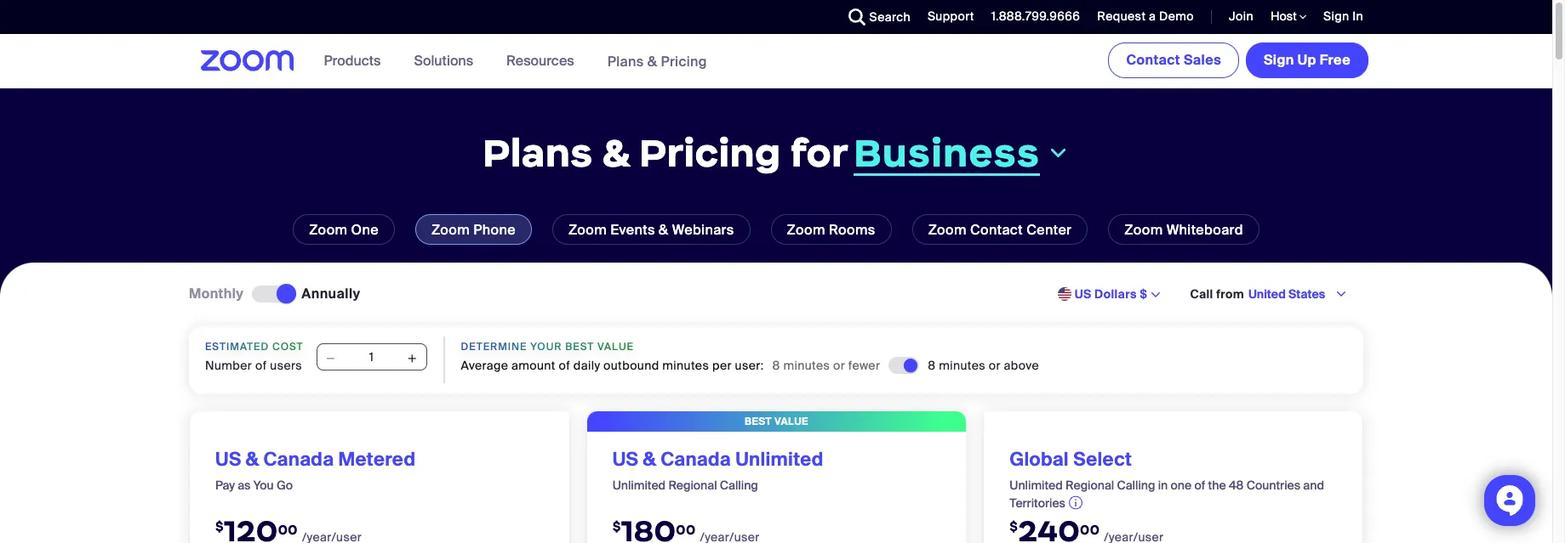 Task type: describe. For each thing, give the bounding box(es) containing it.
number of users: 1 element
[[316, 344, 427, 373]]

average amount of daily outbound minutes per user:
[[461, 358, 764, 374]]

global
[[1010, 448, 1069, 472]]

zoom one
[[309, 221, 379, 239]]

plans & pricing
[[608, 52, 707, 70]]

user:
[[735, 358, 764, 374]]

us dollars $
[[1075, 287, 1148, 303]]

in
[[1158, 478, 1168, 494]]

& inside 'tabs of zoom services' tab list
[[659, 221, 669, 239]]

determine your best value
[[461, 340, 634, 354]]

call
[[1191, 287, 1214, 303]]

annually
[[302, 285, 361, 303]]

products
[[324, 52, 381, 70]]

zoom rooms
[[787, 221, 876, 239]]

your
[[531, 340, 562, 354]]

one
[[1171, 478, 1192, 494]]

above
[[1004, 358, 1039, 374]]

contact inside meetings navigation
[[1127, 51, 1181, 69]]

territories
[[1010, 496, 1066, 512]]

pricing for plans & pricing for
[[639, 129, 781, 178]]

plans for plans & pricing for
[[483, 129, 593, 178]]

regional inside unlimited regional calling in one of the 48 countries and territories
[[1066, 478, 1115, 494]]

00 for unlimited
[[676, 523, 696, 539]]

down image
[[1047, 143, 1070, 164]]

business button
[[854, 128, 1070, 177]]

calling inside us & canada unlimited unlimited regional calling
[[720, 478, 758, 494]]

estimated
[[205, 340, 269, 354]]

1.888.799.9666
[[991, 9, 1081, 24]]

us & canada metered pay as you go
[[215, 448, 416, 494]]

best value
[[745, 415, 809, 429]]

0 horizontal spatial best
[[565, 340, 594, 354]]

fewer
[[849, 358, 880, 374]]

00 inside $240 per year per user element
[[1080, 523, 1100, 539]]

zoom for zoom one
[[309, 221, 348, 239]]

us dollars $ button
[[1075, 286, 1148, 303]]

zoom events & webinars
[[569, 221, 734, 239]]

$240 per year per user element
[[1010, 516, 1337, 544]]

48
[[1229, 478, 1244, 494]]

demo
[[1160, 9, 1194, 24]]

00 for metered
[[278, 523, 298, 539]]

product information navigation
[[311, 34, 720, 89]]

products button
[[324, 34, 389, 89]]

resources
[[507, 52, 574, 70]]

per
[[712, 358, 732, 374]]

canada for unlimited
[[661, 448, 731, 472]]

zoom whiteboard
[[1125, 221, 1244, 239]]

contact inside 'tabs of zoom services' tab list
[[970, 221, 1023, 239]]

search button
[[836, 0, 915, 34]]

1 minutes from the left
[[663, 358, 709, 374]]

sign up free button
[[1246, 43, 1369, 78]]

plans for plans & pricing
[[608, 52, 644, 70]]

the
[[1208, 478, 1226, 494]]

or for above
[[989, 358, 1001, 374]]

dollars
[[1095, 287, 1137, 303]]

solutions button
[[414, 34, 481, 89]]

host
[[1271, 9, 1300, 24]]

tabs of zoom services tab list
[[26, 215, 1527, 245]]

whiteboard
[[1167, 221, 1244, 239]]

request a demo
[[1098, 9, 1194, 24]]

0 horizontal spatial value
[[598, 340, 634, 354]]

a
[[1149, 9, 1156, 24]]

cost
[[272, 340, 304, 354]]

plans & pricing for
[[483, 129, 849, 178]]

of inside estimated cost number of users
[[255, 358, 267, 374]]

metered
[[338, 448, 416, 472]]

pricing for plans & pricing
[[661, 52, 707, 70]]

up
[[1298, 51, 1317, 69]]

users
[[270, 358, 302, 374]]

contact sales link
[[1109, 43, 1240, 78]]

1 horizontal spatial show options image
[[1335, 288, 1348, 302]]

daily
[[574, 358, 600, 374]]

of inside unlimited regional calling in one of the 48 countries and territories
[[1195, 478, 1206, 494]]

$120 per year per user element
[[215, 516, 544, 544]]

and
[[1304, 478, 1325, 494]]

$ for global select
[[1010, 519, 1018, 535]]

average amount of daily outbound minutes per user:8 minutes or fewer element
[[773, 357, 880, 374]]

average
[[461, 358, 508, 374]]

banner containing contact sales
[[180, 34, 1372, 89]]

request
[[1098, 9, 1146, 24]]

zoom contact center
[[928, 221, 1072, 239]]

main content containing business
[[0, 34, 1553, 544]]



Task type: vqa. For each thing, say whether or not it's contained in the screenshot.
the "$" for US & Canada Metered
yes



Task type: locate. For each thing, give the bounding box(es) containing it.
host button
[[1271, 9, 1307, 25]]

$ inside us dollars $ popup button
[[1140, 287, 1148, 303]]

1 vertical spatial best
[[745, 415, 772, 429]]

undefined 1 text field
[[316, 344, 427, 371]]

$ inside $180 per year per user element
[[613, 519, 621, 535]]

Country/Region text field
[[1247, 286, 1334, 303]]

1 vertical spatial plans
[[483, 129, 593, 178]]

4 zoom from the left
[[787, 221, 826, 239]]

show options image
[[1335, 288, 1348, 302], [1149, 289, 1162, 303]]

us & canada unlimited unlimited regional calling
[[613, 448, 824, 494]]

value down average amount of daily outbound minutes per user:8 minutes or fewer element
[[775, 415, 809, 429]]

us
[[1075, 287, 1092, 303], [215, 448, 241, 472], [613, 448, 639, 472]]

1 8 from the left
[[773, 358, 780, 374]]

1 horizontal spatial 00
[[676, 523, 696, 539]]

00 inside $180 per year per user element
[[676, 523, 696, 539]]

1 horizontal spatial regional
[[1066, 478, 1115, 494]]

2 horizontal spatial us
[[1075, 287, 1092, 303]]

0 vertical spatial contact
[[1127, 51, 1181, 69]]

zoom for zoom events & webinars
[[569, 221, 607, 239]]

rooms
[[829, 221, 876, 239]]

00 inside $120 per year per user element
[[278, 523, 298, 539]]

2 calling from the left
[[1117, 478, 1156, 494]]

one
[[351, 221, 379, 239]]

sign for sign in
[[1324, 9, 1350, 24]]

join link
[[1216, 0, 1258, 34], [1229, 9, 1254, 24]]

1 horizontal spatial of
[[559, 358, 570, 374]]

zoom
[[309, 221, 348, 239], [432, 221, 470, 239], [569, 221, 607, 239], [787, 221, 826, 239], [928, 221, 967, 239], [1125, 221, 1163, 239]]

us inside us & canada unlimited unlimited regional calling
[[613, 448, 639, 472]]

sign inside 'button'
[[1264, 51, 1295, 69]]

resources button
[[507, 34, 582, 89]]

1 vertical spatial contact
[[970, 221, 1023, 239]]

3 minutes from the left
[[939, 358, 986, 374]]

regional inside us & canada unlimited unlimited regional calling
[[669, 478, 717, 494]]

amount
[[512, 358, 556, 374]]

regional
[[669, 478, 717, 494], [1066, 478, 1115, 494]]

$ for us & canada unlimited
[[613, 519, 621, 535]]

1 horizontal spatial best
[[745, 415, 772, 429]]

8 minutes or above
[[928, 358, 1039, 374]]

2 8 from the left
[[928, 358, 936, 374]]

show options image right dollars
[[1149, 289, 1162, 303]]

select
[[1074, 448, 1132, 472]]

& inside "us & canada metered pay as you go"
[[246, 448, 259, 472]]

best down user:
[[745, 415, 772, 429]]

or left fewer
[[833, 358, 845, 374]]

free
[[1320, 51, 1351, 69]]

minutes right user:
[[784, 358, 830, 374]]

sign in link
[[1311, 0, 1372, 34], [1324, 9, 1364, 24]]

zoom logo image
[[201, 50, 294, 72]]

1 00 from the left
[[278, 523, 298, 539]]

show options image right country/region text field
[[1335, 288, 1348, 302]]

1 horizontal spatial sign
[[1324, 9, 1350, 24]]

plans inside main content
[[483, 129, 593, 178]]

1 horizontal spatial 8
[[928, 358, 936, 374]]

center
[[1027, 221, 1072, 239]]

2 horizontal spatial 00
[[1080, 523, 1100, 539]]

zoom left one
[[309, 221, 348, 239]]

8 right fewer
[[928, 358, 936, 374]]

0 horizontal spatial contact
[[970, 221, 1023, 239]]

of left users at the bottom
[[255, 358, 267, 374]]

plans inside the product information navigation
[[608, 52, 644, 70]]

1 horizontal spatial canada
[[661, 448, 731, 472]]

sign left up
[[1264, 51, 1295, 69]]

$
[[1140, 287, 1148, 303], [215, 519, 224, 535], [613, 519, 621, 535], [1010, 519, 1018, 535]]

0 horizontal spatial of
[[255, 358, 267, 374]]

sales
[[1184, 51, 1222, 69]]

0 horizontal spatial 8
[[773, 358, 780, 374]]

zoom phone
[[432, 221, 516, 239]]

00
[[278, 523, 298, 539], [676, 523, 696, 539], [1080, 523, 1100, 539]]

minutes
[[663, 358, 709, 374], [784, 358, 830, 374], [939, 358, 986, 374]]

1 horizontal spatial contact
[[1127, 51, 1181, 69]]

$ inside $120 per year per user element
[[215, 519, 224, 535]]

business
[[854, 128, 1040, 177]]

banner
[[180, 34, 1372, 89]]

of left the
[[1195, 478, 1206, 494]]

phone
[[474, 221, 516, 239]]

0 horizontal spatial minutes
[[663, 358, 709, 374]]

pricing inside the product information navigation
[[661, 52, 707, 70]]

calling up $180 per year per user element
[[720, 478, 758, 494]]

00 down "select" at right bottom
[[1080, 523, 1100, 539]]

as
[[238, 478, 251, 494]]

1 vertical spatial value
[[775, 415, 809, 429]]

go
[[277, 478, 293, 494]]

& inside us & canada unlimited unlimited regional calling
[[643, 448, 656, 472]]

join link up meetings navigation
[[1229, 9, 1254, 24]]

value
[[598, 340, 634, 354], [775, 415, 809, 429]]

or for fewer
[[833, 358, 845, 374]]

0 horizontal spatial regional
[[669, 478, 717, 494]]

sign left in
[[1324, 9, 1350, 24]]

1.888.799.9666 button
[[979, 0, 1085, 34], [991, 9, 1081, 24]]

join link left host
[[1216, 0, 1258, 34]]

canada inside us & canada unlimited unlimited regional calling
[[661, 448, 731, 472]]

undefined 1 decrease image
[[325, 351, 337, 368]]

3 zoom from the left
[[569, 221, 607, 239]]

0 vertical spatial best
[[565, 340, 594, 354]]

2 zoom from the left
[[432, 221, 470, 239]]

$180 per year per user element
[[613, 516, 941, 544]]

zoom down business
[[928, 221, 967, 239]]

0 horizontal spatial sign
[[1264, 51, 1295, 69]]

request a demo link
[[1085, 0, 1199, 34], [1098, 9, 1194, 24]]

2 horizontal spatial of
[[1195, 478, 1206, 494]]

0 horizontal spatial canada
[[264, 448, 334, 472]]

of left the daily
[[559, 358, 570, 374]]

zoom for zoom whiteboard
[[1125, 221, 1163, 239]]

contact down a at the top
[[1127, 51, 1181, 69]]

& inside the product information navigation
[[648, 52, 657, 70]]

1 zoom from the left
[[309, 221, 348, 239]]

& for for
[[602, 129, 630, 178]]

0 vertical spatial value
[[598, 340, 634, 354]]

zoom for zoom contact center
[[928, 221, 967, 239]]

0 horizontal spatial or
[[833, 358, 845, 374]]

in
[[1353, 9, 1364, 24]]

calling
[[720, 478, 758, 494], [1117, 478, 1156, 494]]

outbound
[[604, 358, 659, 374]]

for
[[790, 129, 849, 178]]

or left above on the bottom of page
[[989, 358, 1001, 374]]

contact left center
[[970, 221, 1023, 239]]

us for us & canada metered
[[215, 448, 241, 472]]

8 inside average amount of daily outbound minutes per user:8 minutes or above element
[[928, 358, 936, 374]]

you
[[253, 478, 274, 494]]

0 vertical spatial sign
[[1324, 9, 1350, 24]]

support link
[[915, 0, 979, 34], [928, 9, 974, 24]]

us inside popup button
[[1075, 287, 1092, 303]]

average amount of daily outbound minutes per user:8 minutes or above element
[[928, 357, 1039, 374]]

pricing inside main content
[[639, 129, 781, 178]]

sign in
[[1324, 9, 1364, 24]]

zoom for zoom phone
[[432, 221, 470, 239]]

2 canada from the left
[[661, 448, 731, 472]]

canada
[[264, 448, 334, 472], [661, 448, 731, 472]]

monthly
[[189, 285, 244, 303]]

8 for 8 minutes or above
[[928, 358, 936, 374]]

calling left in
[[1117, 478, 1156, 494]]

1 horizontal spatial value
[[775, 415, 809, 429]]

2 regional from the left
[[1066, 478, 1115, 494]]

zoom left whiteboard
[[1125, 221, 1163, 239]]

0 vertical spatial plans
[[608, 52, 644, 70]]

1 vertical spatial sign
[[1264, 51, 1295, 69]]

minutes left per
[[663, 358, 709, 374]]

us inside "us & canada metered pay as you go"
[[215, 448, 241, 472]]

minutes for 8 minutes or fewer
[[784, 358, 830, 374]]

8 inside average amount of daily outbound minutes per user:8 minutes or fewer element
[[773, 358, 780, 374]]

8
[[773, 358, 780, 374], [928, 358, 936, 374]]

& for metered
[[246, 448, 259, 472]]

plans
[[608, 52, 644, 70], [483, 129, 593, 178]]

estimated cost number of users
[[205, 340, 304, 374]]

or
[[833, 358, 845, 374], [989, 358, 1001, 374]]

from
[[1217, 287, 1245, 303]]

8 for 8 minutes or fewer
[[773, 358, 780, 374]]

undefined 1 increase image
[[406, 351, 419, 368]]

$ for us & canada metered
[[215, 519, 224, 535]]

& for unlimited
[[643, 448, 656, 472]]

8 right user:
[[773, 358, 780, 374]]

1 horizontal spatial calling
[[1117, 478, 1156, 494]]

determine
[[461, 340, 527, 354]]

0 horizontal spatial calling
[[720, 478, 758, 494]]

1 horizontal spatial minutes
[[784, 358, 830, 374]]

0 horizontal spatial plans
[[483, 129, 593, 178]]

1 regional from the left
[[669, 478, 717, 494]]

2 00 from the left
[[676, 523, 696, 539]]

plans & pricing link
[[608, 52, 707, 70], [608, 52, 707, 70]]

1 or from the left
[[833, 358, 845, 374]]

unlimited inside unlimited regional calling in one of the 48 countries and territories
[[1010, 478, 1063, 494]]

sign for sign up free
[[1264, 51, 1295, 69]]

best up the daily
[[565, 340, 594, 354]]

of
[[255, 358, 267, 374], [559, 358, 570, 374], [1195, 478, 1206, 494]]

join
[[1229, 9, 1254, 24]]

1 horizontal spatial plans
[[608, 52, 644, 70]]

1 horizontal spatial us
[[613, 448, 639, 472]]

6 zoom from the left
[[1125, 221, 1163, 239]]

1 vertical spatial pricing
[[639, 129, 781, 178]]

00 down us & canada unlimited unlimited regional calling
[[676, 523, 696, 539]]

support
[[928, 9, 974, 24]]

3 00 from the left
[[1080, 523, 1100, 539]]

call from
[[1191, 287, 1245, 303]]

events
[[611, 221, 655, 239]]

unlimited regional calling in one of the 48 countries and territories
[[1010, 478, 1325, 512]]

1 horizontal spatial or
[[989, 358, 1001, 374]]

minutes left above on the bottom of page
[[939, 358, 986, 374]]

canada for metered
[[264, 448, 334, 472]]

0 horizontal spatial show options image
[[1149, 289, 1162, 303]]

number
[[205, 358, 252, 374]]

webinars
[[672, 221, 734, 239]]

00 down go
[[278, 523, 298, 539]]

countries
[[1247, 478, 1301, 494]]

meetings navigation
[[1105, 34, 1372, 82]]

unlimited
[[736, 448, 824, 472], [613, 478, 666, 494], [1010, 478, 1063, 494]]

canada inside "us & canada metered pay as you go"
[[264, 448, 334, 472]]

zoom for zoom rooms
[[787, 221, 826, 239]]

zoom left rooms
[[787, 221, 826, 239]]

solutions
[[414, 52, 473, 70]]

contact sales
[[1127, 51, 1222, 69]]

1 canada from the left
[[264, 448, 334, 472]]

us for us & canada unlimited
[[613, 448, 639, 472]]

main content
[[0, 34, 1553, 544]]

2 minutes from the left
[[784, 358, 830, 374]]

0 horizontal spatial unlimited
[[613, 478, 666, 494]]

0 horizontal spatial us
[[215, 448, 241, 472]]

value up average amount of daily outbound minutes per user:
[[598, 340, 634, 354]]

1 horizontal spatial unlimited
[[736, 448, 824, 472]]

pay
[[215, 478, 235, 494]]

global select
[[1010, 448, 1132, 472]]

2 or from the left
[[989, 358, 1001, 374]]

0 vertical spatial pricing
[[661, 52, 707, 70]]

5 zoom from the left
[[928, 221, 967, 239]]

zoom left phone
[[432, 221, 470, 239]]

sign up free
[[1264, 51, 1351, 69]]

zoom left events
[[569, 221, 607, 239]]

$ inside $240 per year per user element
[[1010, 519, 1018, 535]]

0 horizontal spatial 00
[[278, 523, 298, 539]]

calling inside unlimited regional calling in one of the 48 countries and territories
[[1117, 478, 1156, 494]]

pricing
[[661, 52, 707, 70], [639, 129, 781, 178]]

1 calling from the left
[[720, 478, 758, 494]]

minutes for 8 minutes or above
[[939, 358, 986, 374]]

8 minutes or fewer
[[773, 358, 880, 374]]

search
[[870, 9, 911, 25]]

2 horizontal spatial unlimited
[[1010, 478, 1063, 494]]

2 horizontal spatial minutes
[[939, 358, 986, 374]]



